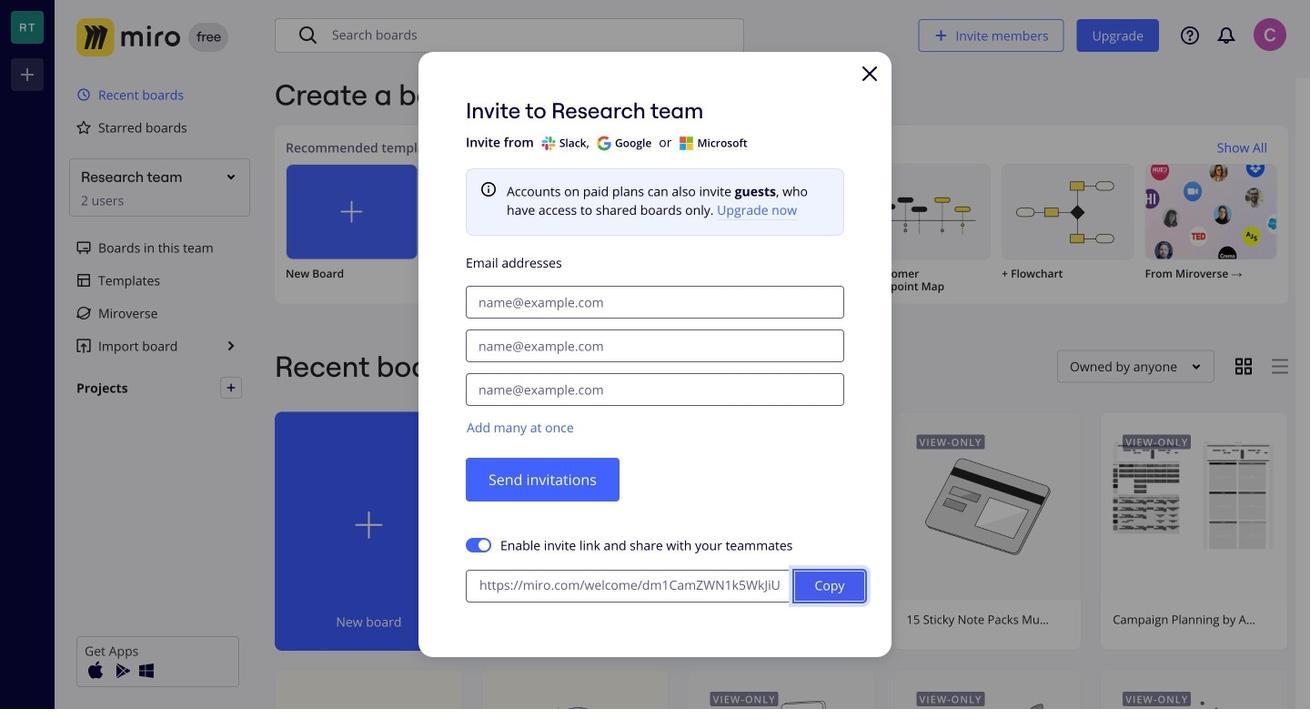 Task type: vqa. For each thing, say whether or not it's contained in the screenshot.
the Switch to Research team team IMAGE
yes



Task type: locate. For each thing, give the bounding box(es) containing it.
switch to research team team image
[[11, 11, 44, 44]]

1 vertical spatial spagx image
[[76, 273, 91, 288]]

2 horizontal spatial spagx image
[[541, 136, 556, 151]]

img image
[[76, 18, 180, 56], [482, 182, 507, 197], [85, 660, 107, 682], [110, 660, 132, 682], [136, 660, 157, 682]]

1 vertical spatial please enter an email address. email field
[[466, 330, 845, 362]]

group
[[275, 412, 1311, 709]]

1 please enter an email address. email field from the top
[[466, 286, 845, 319]]

Please enter an email address. email field
[[466, 286, 845, 319], [466, 330, 845, 362], [466, 373, 845, 406]]

1 horizontal spatial spagx image
[[226, 382, 237, 393]]

current team section region
[[66, 231, 253, 362]]

0 vertical spatial spagx image
[[541, 136, 556, 151]]

2 vertical spatial please enter an email address. email field
[[466, 373, 845, 406]]

2 please enter an email address. email field from the top
[[466, 330, 845, 362]]

0 vertical spatial please enter an email address. email field
[[466, 286, 845, 319]]

spagx image
[[298, 25, 320, 46], [76, 120, 91, 135], [597, 136, 612, 151], [680, 136, 694, 151], [341, 201, 363, 223], [76, 240, 91, 255], [76, 306, 91, 320]]

2 vertical spatial spagx image
[[226, 382, 237, 393]]

spagx image
[[541, 136, 556, 151], [76, 273, 91, 288], [226, 382, 237, 393]]

3 please enter an email address. email field from the top
[[466, 373, 845, 406]]

None field
[[466, 570, 795, 603]]

0 horizontal spatial spagx image
[[76, 273, 91, 288]]

spagx image inside current team section region
[[76, 273, 91, 288]]



Task type: describe. For each thing, give the bounding box(es) containing it.
learning center image
[[1182, 26, 1200, 45]]

untitled image
[[276, 670, 462, 709]]

create new board image
[[347, 435, 391, 615]]

Search boards text field
[[332, 19, 731, 52]]

quick retrospective image
[[482, 670, 669, 709]]

feed image
[[1216, 25, 1238, 46]]

close image
[[859, 63, 881, 85]]



